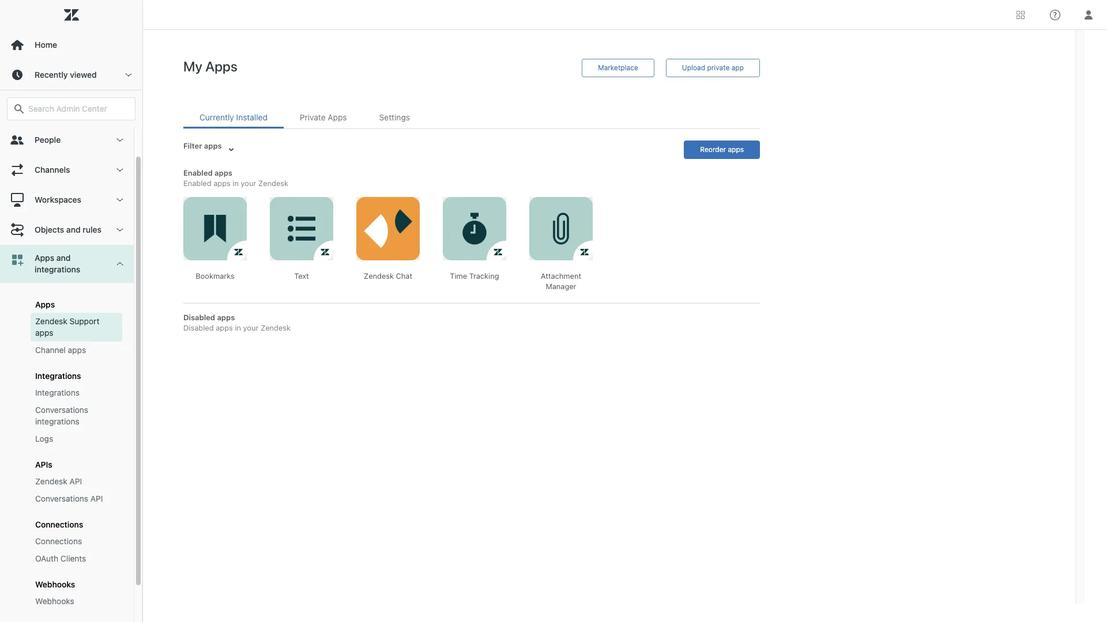 Task type: describe. For each thing, give the bounding box(es) containing it.
logs
[[35, 434, 53, 444]]

2 connections from the top
[[35, 537, 82, 547]]

2 integrations element from the top
[[35, 388, 80, 399]]

1 vertical spatial apps
[[68, 346, 86, 355]]

webhooks for the webhooks element within webhooks link
[[35, 597, 74, 607]]

oauth clients element
[[35, 554, 86, 565]]

connections link
[[31, 534, 122, 551]]

workspaces button
[[0, 185, 134, 215]]

primary element
[[0, 0, 143, 623]]

conversations for integrations
[[35, 406, 88, 415]]

webhooks link
[[31, 594, 122, 611]]

none search field inside primary element
[[1, 97, 141, 121]]

help image
[[1050, 10, 1061, 20]]

channels button
[[0, 155, 134, 185]]

conversations for api
[[35, 494, 88, 504]]

people
[[35, 135, 61, 145]]

webhooks for 2nd the webhooks element from the bottom
[[35, 580, 75, 590]]

1 integrations from the top
[[35, 371, 81, 381]]

zendesk for zendesk support apps
[[35, 317, 67, 326]]

zendesk api
[[35, 477, 82, 487]]

zendesk support apps link
[[31, 313, 122, 342]]

channel
[[35, 346, 66, 355]]

apis element
[[35, 460, 52, 470]]

zendesk for zendesk api
[[35, 477, 67, 487]]

channel apps element
[[35, 345, 86, 356]]

apps and integrations button
[[0, 245, 134, 283]]

1 connections element from the top
[[35, 520, 83, 530]]

conversations api link
[[31, 491, 122, 508]]

rules
[[83, 225, 102, 235]]

recently
[[35, 70, 68, 80]]

objects and rules button
[[0, 215, 134, 245]]

conversations integrations link
[[31, 402, 122, 431]]

and for objects
[[66, 225, 81, 235]]

oauth clients
[[35, 554, 86, 564]]

apps for apps and integrations
[[35, 253, 54, 263]]

apps for apps element
[[35, 300, 55, 310]]

integrations inside conversations integrations
[[35, 417, 79, 427]]

user menu image
[[1082, 7, 1097, 22]]

conversations api element
[[35, 494, 103, 505]]

api for zendesk api
[[70, 477, 82, 487]]

1 webhooks element from the top
[[35, 580, 75, 590]]

zendesk products image
[[1017, 11, 1025, 19]]

recently viewed
[[35, 70, 97, 80]]

objects
[[35, 225, 64, 235]]

zendesk api element
[[35, 476, 82, 488]]



Task type: vqa. For each thing, say whether or not it's contained in the screenshot.
Workspaces on the top
yes



Task type: locate. For each thing, give the bounding box(es) containing it.
workspaces
[[35, 195, 81, 205]]

apps up channel
[[35, 328, 53, 338]]

integrations up integrations link at the left bottom
[[35, 371, 81, 381]]

apps
[[35, 253, 54, 263], [35, 300, 55, 310]]

2 webhooks from the top
[[35, 597, 74, 607]]

0 vertical spatial apps
[[35, 253, 54, 263]]

oauth
[[35, 554, 58, 564]]

1 vertical spatial apps
[[35, 300, 55, 310]]

integrations element up conversations integrations
[[35, 388, 80, 399]]

viewed
[[70, 70, 97, 80]]

zendesk
[[35, 317, 67, 326], [35, 477, 67, 487]]

1 vertical spatial webhooks
[[35, 597, 74, 607]]

2 connections element from the top
[[35, 536, 82, 548]]

zendesk down apis element
[[35, 477, 67, 487]]

0 vertical spatial api
[[70, 477, 82, 487]]

integrations up conversations integrations
[[35, 388, 80, 398]]

1 webhooks from the top
[[35, 580, 75, 590]]

and left rules
[[66, 225, 81, 235]]

0 vertical spatial zendesk
[[35, 317, 67, 326]]

integrations up apps element
[[35, 265, 80, 275]]

apis
[[35, 460, 52, 470]]

connections element up oauth clients
[[35, 536, 82, 548]]

apps down 'zendesk support apps' element
[[68, 346, 86, 355]]

connections
[[35, 520, 83, 530], [35, 537, 82, 547]]

and
[[66, 225, 81, 235], [56, 253, 71, 263]]

0 vertical spatial webhooks
[[35, 580, 75, 590]]

apps and integrations group
[[0, 283, 134, 623]]

api
[[70, 477, 82, 487], [91, 494, 103, 504]]

0 vertical spatial integrations
[[35, 265, 80, 275]]

tree item inside tree
[[0, 245, 134, 623]]

zendesk support apps element
[[35, 316, 118, 339]]

apps up the zendesk support apps
[[35, 300, 55, 310]]

1 vertical spatial api
[[91, 494, 103, 504]]

0 vertical spatial connections element
[[35, 520, 83, 530]]

conversations integrations element
[[35, 405, 118, 428]]

1 vertical spatial integrations element
[[35, 388, 80, 399]]

apps inside the zendesk support apps
[[35, 328, 53, 338]]

0 horizontal spatial api
[[70, 477, 82, 487]]

0 horizontal spatial apps
[[35, 328, 53, 338]]

conversations down zendesk api element
[[35, 494, 88, 504]]

connections element
[[35, 520, 83, 530], [35, 536, 82, 548]]

home
[[35, 40, 57, 50]]

tree item
[[0, 245, 134, 623]]

integrations
[[35, 371, 81, 381], [35, 388, 80, 398]]

channels
[[35, 165, 70, 175]]

tree
[[0, 125, 142, 623]]

2 webhooks element from the top
[[35, 596, 74, 608]]

None search field
[[1, 97, 141, 121]]

conversations
[[35, 406, 88, 415], [35, 494, 88, 504]]

zendesk support apps
[[35, 317, 99, 338]]

oauth clients link
[[31, 551, 122, 568]]

recently viewed button
[[0, 60, 142, 90]]

and down objects and rules dropdown button
[[56, 253, 71, 263]]

tree item containing apps and integrations
[[0, 245, 134, 623]]

1 vertical spatial integrations
[[35, 388, 80, 398]]

api up conversations api link
[[70, 477, 82, 487]]

integrations
[[35, 265, 80, 275], [35, 417, 79, 427]]

logs link
[[31, 431, 122, 448]]

1 vertical spatial and
[[56, 253, 71, 263]]

zendesk down apps element
[[35, 317, 67, 326]]

0 vertical spatial and
[[66, 225, 81, 235]]

1 vertical spatial webhooks element
[[35, 596, 74, 608]]

2 integrations from the top
[[35, 388, 80, 398]]

1 horizontal spatial api
[[91, 494, 103, 504]]

connections element up connections link
[[35, 520, 83, 530]]

Search Admin Center field
[[28, 104, 128, 114]]

integrations inside dropdown button
[[35, 265, 80, 275]]

api for conversations api
[[91, 494, 103, 504]]

tree inside primary element
[[0, 125, 142, 623]]

webhooks element inside webhooks link
[[35, 596, 74, 608]]

apps inside apps and integrations
[[35, 253, 54, 263]]

0 vertical spatial connections
[[35, 520, 83, 530]]

1 integrations element from the top
[[35, 371, 81, 381]]

0 vertical spatial integrations element
[[35, 371, 81, 381]]

and for apps
[[56, 253, 71, 263]]

and inside objects and rules dropdown button
[[66, 225, 81, 235]]

tree containing people
[[0, 125, 142, 623]]

1 vertical spatial zendesk
[[35, 477, 67, 487]]

0 vertical spatial integrations
[[35, 371, 81, 381]]

apps and integrations
[[35, 253, 80, 275]]

apps element
[[35, 300, 55, 310]]

1 vertical spatial connections element
[[35, 536, 82, 548]]

webhooks
[[35, 580, 75, 590], [35, 597, 74, 607]]

1 conversations from the top
[[35, 406, 88, 415]]

conversations api
[[35, 494, 103, 504]]

integrations up logs
[[35, 417, 79, 427]]

api down zendesk api link
[[91, 494, 103, 504]]

integrations element
[[35, 371, 81, 381], [35, 388, 80, 399]]

1 vertical spatial integrations
[[35, 417, 79, 427]]

zendesk api link
[[31, 474, 122, 491]]

channel apps
[[35, 346, 86, 355]]

channel apps link
[[31, 342, 122, 359]]

people button
[[0, 125, 134, 155]]

support
[[70, 317, 99, 326]]

home button
[[0, 30, 142, 60]]

0 vertical spatial webhooks element
[[35, 580, 75, 590]]

0 vertical spatial apps
[[35, 328, 53, 338]]

connections up connections link
[[35, 520, 83, 530]]

integrations link
[[31, 385, 122, 402]]

2 conversations from the top
[[35, 494, 88, 504]]

conversations integrations
[[35, 406, 88, 427]]

apps down "objects"
[[35, 253, 54, 263]]

objects and rules
[[35, 225, 102, 235]]

zendesk inside the zendesk support apps
[[35, 317, 67, 326]]

apps inside 'group'
[[35, 300, 55, 310]]

clients
[[61, 554, 86, 564]]

1 vertical spatial connections
[[35, 537, 82, 547]]

1 horizontal spatial apps
[[68, 346, 86, 355]]

apps
[[35, 328, 53, 338], [68, 346, 86, 355]]

1 zendesk from the top
[[35, 317, 67, 326]]

1 vertical spatial conversations
[[35, 494, 88, 504]]

conversations down integrations link at the left bottom
[[35, 406, 88, 415]]

connections up oauth clients
[[35, 537, 82, 547]]

integrations element up integrations link at the left bottom
[[35, 371, 81, 381]]

logs element
[[35, 434, 53, 445]]

2 zendesk from the top
[[35, 477, 67, 487]]

1 connections from the top
[[35, 520, 83, 530]]

0 vertical spatial conversations
[[35, 406, 88, 415]]

and inside apps and integrations
[[56, 253, 71, 263]]

webhooks element
[[35, 580, 75, 590], [35, 596, 74, 608]]



